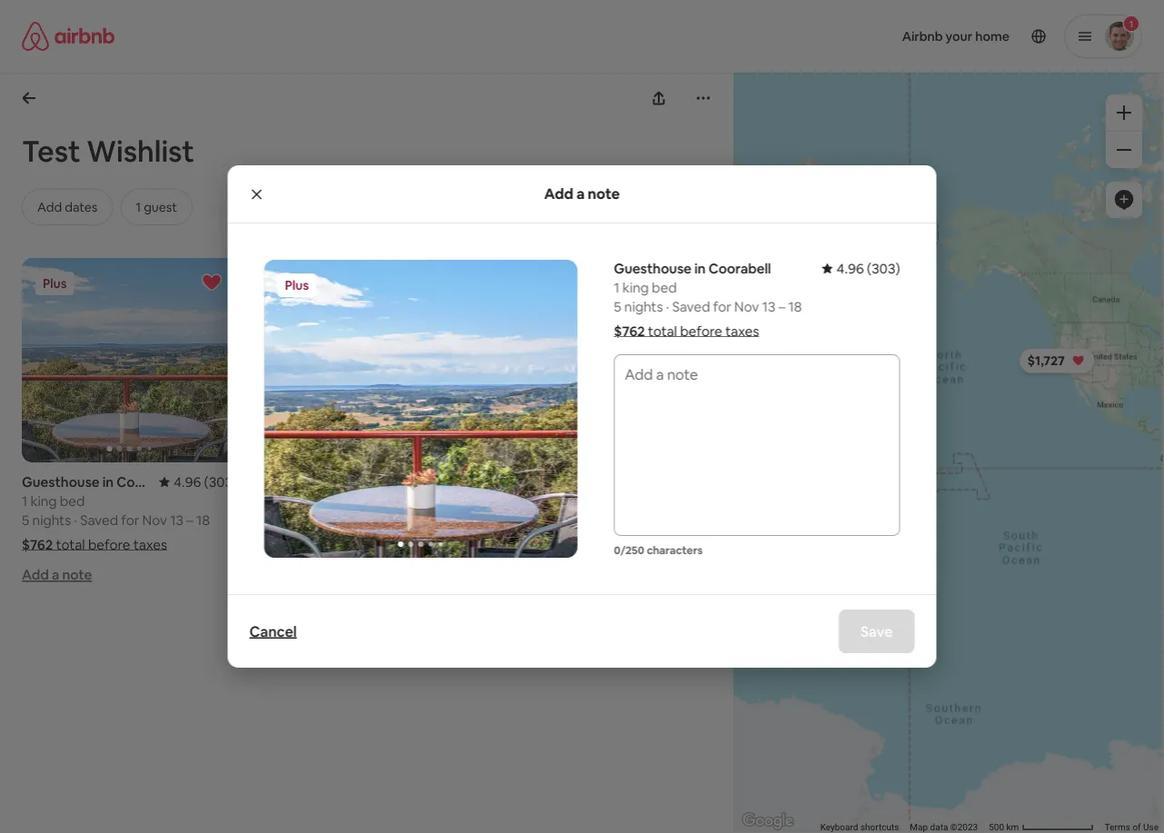 Task type: locate. For each thing, give the bounding box(es) containing it.
1 horizontal spatial in
[[695, 260, 706, 277]]

0 horizontal spatial a
[[52, 567, 59, 584]]

1 horizontal spatial 13
[[763, 298, 776, 316]]

add a note button
[[22, 567, 92, 584], [259, 567, 329, 584]]

0 vertical spatial king
[[623, 279, 649, 297]]

1 horizontal spatial bed
[[652, 279, 677, 297]]

2 horizontal spatial for
[[713, 298, 732, 316]]

1 vertical spatial 18
[[196, 512, 210, 529]]

5 inside cabin in occidental 3 beds 5 nights · saved for jan 26 – 31 $1,727 total before taxes
[[259, 512, 267, 529]]

for inside guesthouse in coorabell 1 king bed 5 nights · saved for nov 13 – 18 $762 total before taxes
[[713, 298, 732, 316]]

(303)
[[867, 260, 901, 277], [204, 473, 237, 491]]

– inside cabin in occidental 3 beds 5 nights · saved for jan 26 – 31 $1,727 total before taxes
[[424, 512, 430, 529]]

(303) for 1 king bed 5 nights · saved for nov 13 – 18 $762 total before taxes
[[204, 473, 237, 491]]

13 inside the 1 king bed 5 nights · saved for nov 13 – 18 $762 total before taxes
[[170, 512, 184, 529]]

2 horizontal spatial add a note
[[544, 185, 620, 203]]

0 horizontal spatial bed
[[60, 492, 85, 510]]

1 horizontal spatial 18
[[789, 298, 802, 316]]

before inside cabin in occidental 3 beds 5 nights · saved for jan 26 – 31 $1,727 total before taxes
[[334, 536, 376, 554]]

– inside guesthouse in coorabell 1 king bed 5 nights · saved for nov 13 – 18 $762 total before taxes
[[779, 298, 786, 316]]

1 horizontal spatial group
[[259, 258, 475, 463]]

test
[[22, 132, 80, 170]]

save button
[[839, 610, 915, 654]]

0 horizontal spatial king
[[30, 492, 57, 510]]

0 horizontal spatial add a note button
[[22, 567, 92, 584]]

1 horizontal spatial (303)
[[867, 260, 901, 277]]

1 horizontal spatial note
[[300, 567, 329, 584]]

2 horizontal spatial saved
[[672, 298, 711, 316]]

1 horizontal spatial total
[[301, 536, 331, 554]]

0 horizontal spatial before
[[88, 536, 130, 554]]

1
[[614, 279, 620, 297], [22, 492, 27, 510]]

1 vertical spatial (303)
[[204, 473, 237, 491]]

1 vertical spatial in
[[300, 473, 311, 491]]

0 horizontal spatial for
[[121, 512, 139, 529]]

1 vertical spatial nov
[[142, 512, 167, 529]]

in inside guesthouse in coorabell 1 king bed 5 nights · saved for nov 13 – 18 $762 total before taxes
[[695, 260, 706, 277]]

· inside the 1 king bed 5 nights · saved for nov 13 – 18 $762 total before taxes
[[74, 512, 77, 529]]

0 vertical spatial $1,727
[[1028, 353, 1065, 369]]

1 vertical spatial $1,727
[[259, 536, 299, 554]]

0 horizontal spatial add a note
[[22, 567, 92, 584]]

cancel button
[[240, 614, 306, 650]]

saved inside the 1 king bed 5 nights · saved for nov 13 – 18 $762 total before taxes
[[80, 512, 118, 529]]

1 horizontal spatial 4.96 (303)
[[837, 260, 901, 277]]

2 group from the left
[[259, 258, 475, 463]]

king inside guesthouse in coorabell 1 king bed 5 nights · saved for nov 13 – 18 $762 total before taxes
[[623, 279, 649, 297]]

nights inside the 1 king bed 5 nights · saved for nov 13 – 18 $762 total before taxes
[[32, 512, 71, 529]]

0 horizontal spatial ·
[[74, 512, 77, 529]]

0 vertical spatial nov
[[735, 298, 760, 316]]

1 vertical spatial bed
[[60, 492, 85, 510]]

0 horizontal spatial –
[[187, 512, 193, 529]]

1 vertical spatial 1
[[22, 492, 27, 510]]

4.96 out of 5 average rating,  303 reviews image
[[822, 260, 901, 277], [159, 473, 237, 491]]

0 horizontal spatial 18
[[196, 512, 210, 529]]

1 add a note button from the left
[[22, 567, 92, 584]]

2 horizontal spatial total
[[648, 322, 677, 340]]

total inside guesthouse in coorabell 1 king bed 5 nights · saved for nov 13 – 18 $762 total before taxes
[[648, 322, 677, 340]]

0/250 characters
[[614, 544, 703, 558]]

4.98 out of 5 average rating,  379 reviews image
[[396, 473, 475, 491]]

0 horizontal spatial note
[[62, 567, 92, 584]]

before inside the 1 king bed 5 nights · saved for nov 13 – 18 $762 total before taxes
[[88, 536, 130, 554]]

0 vertical spatial bed
[[652, 279, 677, 297]]

4.96
[[837, 260, 864, 277], [174, 473, 201, 491]]

1 horizontal spatial 1
[[614, 279, 620, 297]]

use
[[1144, 822, 1159, 833]]

1 group from the left
[[22, 258, 237, 463]]

google map
including 2 saved stays. region
[[677, 3, 1165, 834]]

zoom in image
[[1117, 105, 1132, 120]]

guesthouse in coorabell group
[[264, 260, 578, 558]]

1 king bed 5 nights · saved for nov 13 – 18 $762 total before taxes
[[22, 492, 210, 554]]

$762 inside guesthouse in coorabell 1 king bed 5 nights · saved for nov 13 – 18 $762 total before taxes
[[614, 322, 645, 340]]

0 horizontal spatial taxes
[[133, 536, 167, 554]]

1 horizontal spatial nights
[[270, 512, 308, 529]]

0 vertical spatial 4.96
[[837, 260, 864, 277]]

0 horizontal spatial 4.96 out of 5 average rating,  303 reviews image
[[159, 473, 237, 491]]

1 horizontal spatial taxes
[[379, 536, 413, 554]]

4.98 (379)
[[411, 473, 475, 491]]

1 horizontal spatial king
[[623, 279, 649, 297]]

add
[[544, 185, 574, 203], [22, 567, 49, 584], [259, 567, 286, 584]]

in right cabin
[[300, 473, 311, 491]]

500 km
[[989, 822, 1022, 833]]

0 horizontal spatial $1,727
[[259, 536, 299, 554]]

1 horizontal spatial nov
[[735, 298, 760, 316]]

note up the cancel button
[[300, 567, 329, 584]]

cancel
[[250, 622, 297, 641]]

guesthouse in coorabell 1 king bed 5 nights · saved for nov 13 – 18 $762 total before taxes
[[614, 260, 802, 340]]

in inside cabin in occidental 3 beds 5 nights · saved for jan 26 – 31 $1,727 total before taxes
[[300, 473, 311, 491]]

0 horizontal spatial add
[[22, 567, 49, 584]]

total inside the 1 king bed 5 nights · saved for nov 13 – 18 $762 total before taxes
[[56, 536, 85, 554]]

2 horizontal spatial note
[[588, 185, 620, 203]]

2 horizontal spatial –
[[779, 298, 786, 316]]

$1,727 inside "button"
[[1028, 353, 1065, 369]]

bed
[[652, 279, 677, 297], [60, 492, 85, 510]]

2 horizontal spatial nights
[[625, 298, 663, 316]]

1 horizontal spatial ·
[[311, 512, 314, 529]]

1 vertical spatial 4.96
[[174, 473, 201, 491]]

2 horizontal spatial 5
[[614, 298, 622, 316]]

1 horizontal spatial add a note
[[259, 567, 329, 584]]

4.96 for 1 king bed 5 nights · saved for nov 13 – 18 $762 total before taxes
[[174, 473, 201, 491]]

©2023
[[951, 822, 978, 833]]

1 horizontal spatial $1,727
[[1028, 353, 1065, 369]]

king
[[623, 279, 649, 297], [30, 492, 57, 510]]

map data ©2023
[[910, 822, 978, 833]]

2 horizontal spatial taxes
[[726, 322, 760, 340]]

1 horizontal spatial before
[[334, 536, 376, 554]]

0 horizontal spatial $762
[[22, 536, 53, 554]]

saved
[[672, 298, 711, 316], [80, 512, 118, 529], [317, 512, 355, 529]]

1 horizontal spatial –
[[424, 512, 430, 529]]

0 vertical spatial 13
[[763, 298, 776, 316]]

$762 button
[[808, 533, 875, 559]]

0 vertical spatial 4.96 (303)
[[837, 260, 901, 277]]

18
[[789, 298, 802, 316], [196, 512, 210, 529]]

in
[[695, 260, 706, 277], [300, 473, 311, 491]]

1 vertical spatial 4.96 out of 5 average rating,  303 reviews image
[[159, 473, 237, 491]]

0 horizontal spatial 1
[[22, 492, 27, 510]]

4.96 (303) for guesthouse in coorabell 1 king bed 5 nights · saved for nov 13 – 18 $762 total before taxes
[[837, 260, 901, 277]]

add a note button down the 1 king bed 5 nights · saved for nov 13 – 18 $762 total before taxes
[[22, 567, 92, 584]]

0 vertical spatial in
[[695, 260, 706, 277]]

0 horizontal spatial 4.96 (303)
[[174, 473, 237, 491]]

1 vertical spatial 4.96 (303)
[[174, 473, 237, 491]]

1 inside the 1 king bed 5 nights · saved for nov 13 – 18 $762 total before taxes
[[22, 492, 27, 510]]

group
[[22, 258, 237, 463], [259, 258, 475, 463]]

dialog
[[228, 166, 937, 668]]

$1,727
[[1028, 353, 1065, 369], [259, 536, 299, 554]]

4.96 (303)
[[837, 260, 901, 277], [174, 473, 237, 491]]

total inside cabin in occidental 3 beds 5 nights · saved for jan 26 – 31 $1,727 total before taxes
[[301, 536, 331, 554]]

taxes
[[726, 322, 760, 340], [133, 536, 167, 554], [379, 536, 413, 554]]

of
[[1133, 822, 1142, 833]]

1 horizontal spatial 4.96 out of 5 average rating,  303 reviews image
[[822, 260, 901, 277]]

note
[[588, 185, 620, 203], [62, 567, 92, 584], [300, 567, 329, 584]]

1 horizontal spatial a
[[289, 567, 297, 584]]

1 horizontal spatial 4.96
[[837, 260, 864, 277]]

0 horizontal spatial 4.96
[[174, 473, 201, 491]]

1 horizontal spatial 5
[[259, 512, 267, 529]]

1 horizontal spatial $762
[[614, 322, 645, 340]]

1 horizontal spatial for
[[358, 512, 377, 529]]

in left coorabell
[[695, 260, 706, 277]]

remove from wishlist: cabin in occidental image
[[438, 272, 460, 294]]

26
[[405, 512, 421, 529]]

0 vertical spatial 1
[[614, 279, 620, 297]]

nov
[[735, 298, 760, 316], [142, 512, 167, 529]]

0 horizontal spatial saved
[[80, 512, 118, 529]]

2 horizontal spatial ·
[[666, 298, 670, 316]]

0 horizontal spatial nov
[[142, 512, 167, 529]]

1 horizontal spatial add a note button
[[259, 567, 329, 584]]

note down the 1 king bed 5 nights · saved for nov 13 – 18 $762 total before taxes
[[62, 567, 92, 584]]

0 horizontal spatial total
[[56, 536, 85, 554]]

4.96 (303) for 1 king bed 5 nights · saved for nov 13 – 18 $762 total before taxes
[[174, 473, 237, 491]]

0 horizontal spatial 13
[[170, 512, 184, 529]]

2 add a note button from the left
[[259, 567, 329, 584]]

add a note button up cancel
[[259, 567, 329, 584]]

Adding a note for Guesthouse in Coorabell, 0 of 250 character count text field
[[618, 358, 897, 533]]

1 horizontal spatial saved
[[317, 512, 355, 529]]

2 horizontal spatial before
[[680, 322, 723, 340]]

profile element
[[604, 0, 1143, 73]]

before
[[680, 322, 723, 340], [88, 536, 130, 554], [334, 536, 376, 554]]

in for cabin
[[300, 473, 311, 491]]

for
[[713, 298, 732, 316], [121, 512, 139, 529], [358, 512, 377, 529]]

add a note for cabin in occidental 3 beds 5 nights · saved for jan 26 – 31 $1,727 total before taxes
[[259, 567, 329, 584]]

shortcuts
[[861, 822, 900, 833]]

2 horizontal spatial $762
[[816, 538, 845, 554]]

nights
[[625, 298, 663, 316], [32, 512, 71, 529], [270, 512, 308, 529]]

total
[[648, 322, 677, 340], [56, 536, 85, 554], [301, 536, 331, 554]]

0 horizontal spatial in
[[300, 473, 311, 491]]

1 vertical spatial 13
[[170, 512, 184, 529]]

0 vertical spatial 4.96 out of 5 average rating,  303 reviews image
[[822, 260, 901, 277]]

(303) for guesthouse in coorabell 1 king bed 5 nights · saved for nov 13 – 18 $762 total before taxes
[[867, 260, 901, 277]]

0 horizontal spatial group
[[22, 258, 237, 463]]

0 horizontal spatial nights
[[32, 512, 71, 529]]

a
[[577, 185, 585, 203], [52, 567, 59, 584], [289, 567, 297, 584]]

terms
[[1105, 822, 1131, 833]]

13
[[763, 298, 776, 316], [170, 512, 184, 529]]

–
[[779, 298, 786, 316], [187, 512, 193, 529], [424, 512, 430, 529]]

note up guesthouse
[[588, 185, 620, 203]]

group for 4.98 (379)
[[259, 258, 475, 463]]

0/250
[[614, 544, 645, 558]]

keyboard shortcuts button
[[821, 822, 900, 834]]

0 vertical spatial (303)
[[867, 260, 901, 277]]

$762
[[614, 322, 645, 340], [22, 536, 53, 554], [816, 538, 845, 554]]

1 vertical spatial king
[[30, 492, 57, 510]]

1 horizontal spatial add
[[259, 567, 286, 584]]

13 inside guesthouse in coorabell 1 king bed 5 nights · saved for nov 13 – 18 $762 total before taxes
[[763, 298, 776, 316]]

0 vertical spatial 18
[[789, 298, 802, 316]]

5
[[614, 298, 622, 316], [22, 512, 29, 529], [259, 512, 267, 529]]

0 horizontal spatial (303)
[[204, 473, 237, 491]]

·
[[666, 298, 670, 316], [74, 512, 77, 529], [311, 512, 314, 529]]

0 horizontal spatial 5
[[22, 512, 29, 529]]

add a note
[[544, 185, 620, 203], [22, 567, 92, 584], [259, 567, 329, 584]]



Task type: describe. For each thing, give the bounding box(es) containing it.
bed inside guesthouse in coorabell 1 king bed 5 nights · saved for nov 13 – 18 $762 total before taxes
[[652, 279, 677, 297]]

keyboard
[[821, 822, 859, 833]]

map
[[910, 822, 928, 833]]

nov inside the 1 king bed 5 nights · saved for nov 13 – 18 $762 total before taxes
[[142, 512, 167, 529]]

dialog containing add a note
[[228, 166, 937, 668]]

beds
[[270, 492, 301, 510]]

500 km button
[[984, 821, 1100, 834]]

keyboard shortcuts
[[821, 822, 900, 833]]

note for 1 king bed 5 nights · saved for nov 13 – 18 $762 total before taxes
[[62, 567, 92, 584]]

31
[[433, 512, 447, 529]]

saved inside guesthouse in coorabell 1 king bed 5 nights · saved for nov 13 – 18 $762 total before taxes
[[672, 298, 711, 316]]

– inside the 1 king bed 5 nights · saved for nov 13 – 18 $762 total before taxes
[[187, 512, 193, 529]]

occidental
[[314, 473, 384, 491]]

terms of use link
[[1105, 822, 1159, 833]]

$1,727 inside cabin in occidental 3 beds 5 nights · saved for jan 26 – 31 $1,727 total before taxes
[[259, 536, 299, 554]]

save
[[861, 622, 893, 641]]

18 inside guesthouse in coorabell 1 king bed 5 nights · saved for nov 13 – 18 $762 total before taxes
[[789, 298, 802, 316]]

in for guesthouse
[[695, 260, 706, 277]]

2 horizontal spatial a
[[577, 185, 585, 203]]

for inside cabin in occidental 3 beds 5 nights · saved for jan 26 – 31 $1,727 total before taxes
[[358, 512, 377, 529]]

add a note button for $1,727
[[259, 567, 329, 584]]

cabin in occidental 3 beds 5 nights · saved for jan 26 – 31 $1,727 total before taxes
[[259, 473, 447, 554]]

test wishlist
[[22, 132, 194, 170]]

nights inside cabin in occidental 3 beds 5 nights · saved for jan 26 – 31 $1,727 total before taxes
[[270, 512, 308, 529]]

coorabell
[[709, 260, 772, 277]]

$762 inside button
[[816, 538, 845, 554]]

taxes inside cabin in occidental 3 beds 5 nights · saved for jan 26 – 31 $1,727 total before taxes
[[379, 536, 413, 554]]

taxes inside guesthouse in coorabell 1 king bed 5 nights · saved for nov 13 – 18 $762 total before taxes
[[726, 322, 760, 340]]

km
[[1007, 822, 1020, 833]]

note for cabin in occidental 3 beds 5 nights · saved for jan 26 – 31 $1,727 total before taxes
[[300, 567, 329, 584]]

nov inside guesthouse in coorabell 1 king bed 5 nights · saved for nov 13 – 18 $762 total before taxes
[[735, 298, 760, 316]]

for inside the 1 king bed 5 nights · saved for nov 13 – 18 $762 total before taxes
[[121, 512, 139, 529]]

add for 1 king bed 5 nights · saved for nov 13 – 18 $762 total before taxes
[[22, 567, 49, 584]]

· inside cabin in occidental 3 beds 5 nights · saved for jan 26 – 31 $1,727 total before taxes
[[311, 512, 314, 529]]

4.98
[[411, 473, 439, 491]]

data
[[931, 822, 949, 833]]

a for 1 king bed 5 nights · saved for nov 13 – 18 $762 total before taxes
[[52, 567, 59, 584]]

add a note button for $762
[[22, 567, 92, 584]]

terms of use
[[1105, 822, 1159, 833]]

before inside guesthouse in coorabell 1 king bed 5 nights · saved for nov 13 – 18 $762 total before taxes
[[680, 322, 723, 340]]

google image
[[738, 810, 798, 834]]

bed inside the 1 king bed 5 nights · saved for nov 13 – 18 $762 total before taxes
[[60, 492, 85, 510]]

add for cabin in occidental 3 beds 5 nights · saved for jan 26 – 31 $1,727 total before taxes
[[259, 567, 286, 584]]

remove from wishlist: guesthouse in coorabell image
[[201, 272, 223, 294]]

1 inside guesthouse in coorabell 1 king bed 5 nights · saved for nov 13 – 18 $762 total before taxes
[[614, 279, 620, 297]]

saved inside cabin in occidental 3 beds 5 nights · saved for jan 26 – 31 $1,727 total before taxes
[[317, 512, 355, 529]]

king inside the 1 king bed 5 nights · saved for nov 13 – 18 $762 total before taxes
[[30, 492, 57, 510]]

jan
[[380, 512, 402, 529]]

4.96 for guesthouse in coorabell 1 king bed 5 nights · saved for nov 13 – 18 $762 total before taxes
[[837, 260, 864, 277]]

cabin
[[259, 473, 297, 491]]

guesthouse
[[614, 260, 692, 277]]

2 horizontal spatial add
[[544, 185, 574, 203]]

500
[[989, 822, 1005, 833]]

$762 inside the 1 king bed 5 nights · saved for nov 13 – 18 $762 total before taxes
[[22, 536, 53, 554]]

add a note for 1 king bed 5 nights · saved for nov 13 – 18 $762 total before taxes
[[22, 567, 92, 584]]

$1,727 button
[[1020, 348, 1095, 374]]

(379)
[[441, 473, 475, 491]]

taxes inside the 1 king bed 5 nights · saved for nov 13 – 18 $762 total before taxes
[[133, 536, 167, 554]]

4.96 out of 5 average rating,  303 reviews image for 1 king bed 5 nights · saved for nov 13 – 18 $762 total before taxes
[[159, 473, 237, 491]]

nights inside guesthouse in coorabell 1 king bed 5 nights · saved for nov 13 – 18 $762 total before taxes
[[625, 298, 663, 316]]

wishlist
[[87, 132, 194, 170]]

5 inside the 1 king bed 5 nights · saved for nov 13 – 18 $762 total before taxes
[[22, 512, 29, 529]]

characters
[[647, 544, 703, 558]]

zoom out image
[[1117, 143, 1132, 157]]

a for cabin in occidental 3 beds 5 nights · saved for jan 26 – 31 $1,727 total before taxes
[[289, 567, 297, 584]]

· inside guesthouse in coorabell 1 king bed 5 nights · saved for nov 13 – 18 $762 total before taxes
[[666, 298, 670, 316]]

group for 4.96 (303)
[[22, 258, 237, 463]]

3
[[259, 492, 267, 510]]

4.96 out of 5 average rating,  303 reviews image for guesthouse in coorabell 1 king bed 5 nights · saved for nov 13 – 18 $762 total before taxes
[[822, 260, 901, 277]]

18 inside the 1 king bed 5 nights · saved for nov 13 – 18 $762 total before taxes
[[196, 512, 210, 529]]

5 inside guesthouse in coorabell 1 king bed 5 nights · saved for nov 13 – 18 $762 total before taxes
[[614, 298, 622, 316]]

add a place to the map image
[[1114, 189, 1136, 211]]



Task type: vqa. For each thing, say whether or not it's contained in the screenshot.
- Granite hearth and wood burning fireplace - Fast StarLink mesh WiFi - Ski storage and pantry
no



